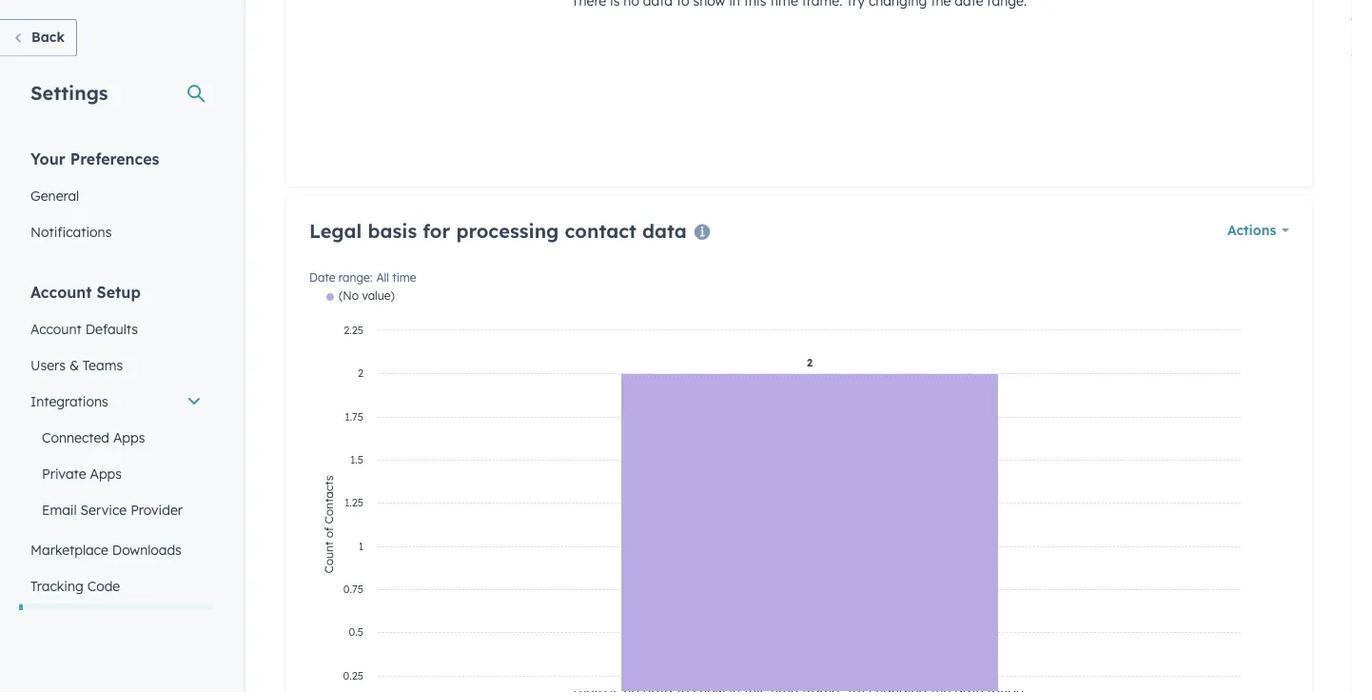 Task type: locate. For each thing, give the bounding box(es) containing it.
0 vertical spatial apps
[[113, 429, 145, 446]]

provider
[[131, 501, 183, 518]]

apps down integrations button on the left of the page
[[113, 429, 145, 446]]

2 account from the top
[[30, 320, 82, 337]]

for
[[423, 219, 451, 243]]

1 vertical spatial apps
[[90, 465, 122, 482]]

account defaults link
[[19, 311, 213, 347]]

account for account defaults
[[30, 320, 82, 337]]

email service provider link
[[19, 492, 213, 528]]

account up users
[[30, 320, 82, 337]]

processing
[[456, 219, 559, 243]]

legal
[[309, 219, 362, 243]]

actions button
[[1228, 217, 1290, 244]]

apps inside 'link'
[[113, 429, 145, 446]]

connected apps
[[42, 429, 145, 446]]

account up account defaults
[[30, 282, 92, 301]]

back
[[31, 29, 65, 45]]

account setup element
[[19, 281, 213, 676]]

account defaults
[[30, 320, 138, 337]]

users & teams link
[[19, 347, 213, 383]]

all
[[377, 270, 389, 285]]

setup
[[97, 282, 141, 301]]

basis
[[368, 219, 417, 243]]

private apps link
[[19, 456, 213, 492]]

users & teams
[[30, 357, 123, 373]]

connected
[[42, 429, 110, 446]]

0 vertical spatial account
[[30, 282, 92, 301]]

email
[[42, 501, 77, 518]]

apps for private apps
[[90, 465, 122, 482]]

apps up service
[[90, 465, 122, 482]]

account for account setup
[[30, 282, 92, 301]]

account
[[30, 282, 92, 301], [30, 320, 82, 337]]

1 account from the top
[[30, 282, 92, 301]]

notifications
[[30, 223, 112, 240]]

range:
[[339, 270, 373, 285]]

users
[[30, 357, 66, 373]]

1 vertical spatial account
[[30, 320, 82, 337]]

apps
[[113, 429, 145, 446], [90, 465, 122, 482]]

integrations
[[30, 393, 108, 409]]

marketplace downloads
[[30, 541, 182, 558]]



Task type: vqa. For each thing, say whether or not it's contained in the screenshot.
third Integrate from the top of the page
no



Task type: describe. For each thing, give the bounding box(es) containing it.
date range: all time
[[309, 270, 417, 285]]

marketplace downloads link
[[19, 532, 213, 568]]

data
[[643, 219, 687, 243]]

your
[[30, 149, 66, 168]]

private
[[42, 465, 86, 482]]

service
[[80, 501, 127, 518]]

time
[[393, 270, 417, 285]]

interactive chart image
[[309, 288, 1290, 692]]

connected apps link
[[19, 419, 213, 456]]

your preferences
[[30, 149, 159, 168]]

apps for connected apps
[[113, 429, 145, 446]]

actions
[[1228, 222, 1277, 239]]

teams
[[83, 357, 123, 373]]

contact
[[565, 219, 637, 243]]

notifications link
[[19, 214, 213, 250]]

tracking
[[30, 577, 84, 594]]

settings
[[30, 80, 108, 104]]

your preferences element
[[19, 148, 213, 250]]

general link
[[19, 178, 213, 214]]

defaults
[[85, 320, 138, 337]]

date
[[309, 270, 336, 285]]

legal basis for processing contact data
[[309, 219, 687, 243]]

private apps
[[42, 465, 122, 482]]

account setup
[[30, 282, 141, 301]]

tracking code link
[[19, 568, 213, 604]]

downloads
[[112, 541, 182, 558]]

preferences
[[70, 149, 159, 168]]

integrations button
[[19, 383, 213, 419]]

general
[[30, 187, 79, 204]]

marketplace
[[30, 541, 108, 558]]

back link
[[0, 19, 77, 57]]

&
[[69, 357, 79, 373]]

code
[[87, 577, 120, 594]]

tracking code
[[30, 577, 120, 594]]

email service provider
[[42, 501, 183, 518]]



